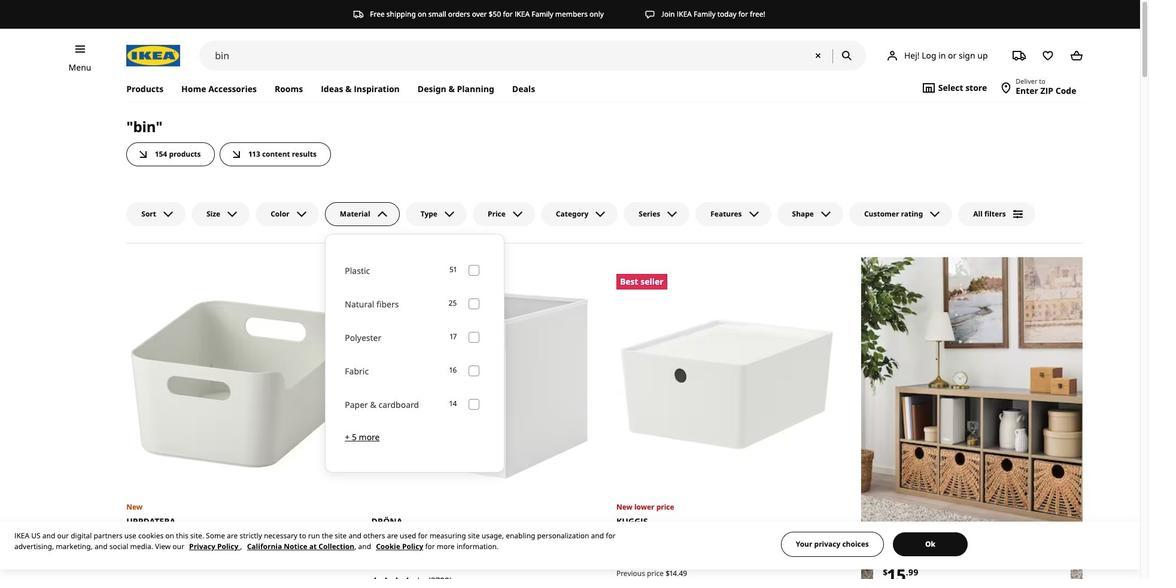 Task type: vqa. For each thing, say whether or not it's contained in the screenshot.
IKEA logotype, go to start page
yes



Task type: locate. For each thing, give the bounding box(es) containing it.
Search by product text field
[[199, 41, 866, 71]]

16 products element
[[450, 365, 457, 377]]

None search field
[[199, 41, 866, 71]]

51 products element
[[450, 265, 457, 276]]

ikea logotype, go to start page image
[[126, 45, 180, 66]]

review: 4.7 out of 5 stars. total reviews: 3799 image
[[368, 574, 426, 579]]



Task type: describe. For each thing, give the bounding box(es) containing it.
14 products element
[[450, 399, 457, 410]]

25 products element
[[449, 298, 457, 310]]

17 products element
[[450, 332, 457, 343]]



